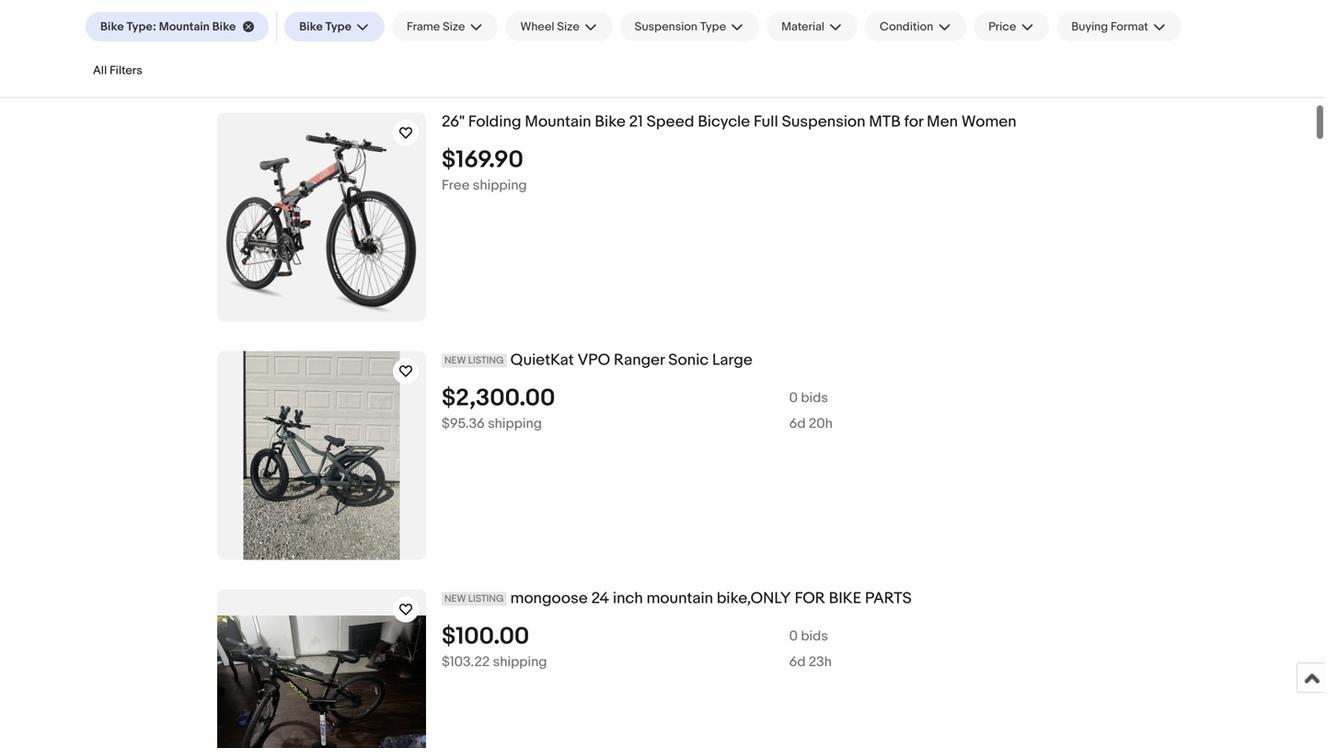 Task type: locate. For each thing, give the bounding box(es) containing it.
2 type from the left
[[700, 20, 726, 34]]

condition button
[[865, 12, 967, 41]]

2 0 from the top
[[789, 628, 798, 644]]

1 horizontal spatial suspension
[[782, 112, 866, 132]]

all
[[93, 64, 107, 78]]

suspension type button
[[620, 12, 759, 41]]

1 vertical spatial 0
[[789, 628, 798, 644]]

size
[[443, 20, 465, 34], [557, 20, 580, 34]]

1 new from the top
[[445, 355, 466, 367]]

6d 20h
[[789, 415, 833, 432]]

0 up '6d 20h'
[[789, 390, 798, 406]]

6d
[[789, 415, 806, 432], [789, 654, 806, 670]]

new for $2,300.00
[[445, 355, 466, 367]]

bids inside 0 bids $103.22 shipping
[[801, 628, 828, 644]]

listing inside the new listing quietkat vpo ranger sonic large
[[468, 355, 504, 367]]

1 vertical spatial 6d
[[789, 654, 806, 670]]

0 vertical spatial 6d
[[789, 415, 806, 432]]

1 vertical spatial suspension
[[782, 112, 866, 132]]

frame size
[[407, 20, 465, 34]]

0 vertical spatial bids
[[801, 390, 828, 406]]

shipping inside "0 bids $95.36 shipping"
[[488, 415, 542, 432]]

wheel size button
[[506, 12, 613, 41]]

size right frame
[[443, 20, 465, 34]]

bids up 6d 23h
[[801, 628, 828, 644]]

free
[[442, 177, 470, 194]]

0 vertical spatial new
[[445, 355, 466, 367]]

0 inside "0 bids $95.36 shipping"
[[789, 390, 798, 406]]

2 size from the left
[[557, 20, 580, 34]]

new inside the new listing mongoose 24 inch mountain bike,only for bike parts
[[445, 593, 466, 605]]

1 bids from the top
[[801, 390, 828, 406]]

6d 23h
[[789, 654, 832, 670]]

1 vertical spatial bids
[[801, 628, 828, 644]]

bike
[[100, 20, 124, 34], [212, 20, 236, 34], [299, 20, 323, 34], [595, 112, 626, 132]]

mountain right "type:"
[[159, 20, 210, 34]]

1 type from the left
[[325, 20, 352, 34]]

1 listing from the top
[[468, 355, 504, 367]]

1 vertical spatial new
[[445, 593, 466, 605]]

bids inside "0 bids $95.36 shipping"
[[801, 390, 828, 406]]

suspension inside dropdown button
[[635, 20, 698, 34]]

new up $2,300.00 at the left bottom of page
[[445, 355, 466, 367]]

shipping for 0 bids $95.36 shipping
[[488, 415, 542, 432]]

1 size from the left
[[443, 20, 465, 34]]

0
[[789, 390, 798, 406], [789, 628, 798, 644]]

bicycle
[[698, 112, 750, 132]]

1 horizontal spatial mountain
[[525, 112, 591, 132]]

6d left the 23h
[[789, 654, 806, 670]]

filters
[[110, 64, 142, 78]]

women
[[962, 112, 1017, 132]]

frame
[[407, 20, 440, 34]]

mtb
[[869, 112, 901, 132]]

bike
[[829, 589, 862, 608]]

new inside the new listing quietkat vpo ranger sonic large
[[445, 355, 466, 367]]

all filters
[[93, 64, 142, 78]]

type
[[325, 20, 352, 34], [700, 20, 726, 34]]

0 vertical spatial mountain
[[159, 20, 210, 34]]

2 bids from the top
[[801, 628, 828, 644]]

listing
[[468, 355, 504, 367], [468, 593, 504, 605]]

shipping for 0 bids $103.22 shipping
[[493, 654, 547, 670]]

0 vertical spatial 0
[[789, 390, 798, 406]]

0 vertical spatial listing
[[468, 355, 504, 367]]

24
[[591, 589, 609, 608]]

0 bids $95.36 shipping
[[442, 390, 828, 432]]

1 vertical spatial shipping
[[488, 415, 542, 432]]

1 horizontal spatial type
[[700, 20, 726, 34]]

$2,300.00
[[442, 384, 555, 413]]

all filters button
[[86, 56, 150, 85]]

new up $100.00
[[445, 593, 466, 605]]

type inside bike type dropdown button
[[325, 20, 352, 34]]

1 vertical spatial listing
[[468, 593, 504, 605]]

bike type
[[299, 20, 352, 34]]

6d left 20h
[[789, 415, 806, 432]]

bids
[[801, 390, 828, 406], [801, 628, 828, 644]]

buying format button
[[1057, 12, 1182, 41]]

2 vertical spatial shipping
[[493, 654, 547, 670]]

1 horizontal spatial size
[[557, 20, 580, 34]]

bids up '6d 20h'
[[801, 390, 828, 406]]

bike type button
[[285, 12, 385, 41]]

listing up $2,300.00 at the left bottom of page
[[468, 355, 504, 367]]

shipping inside 0 bids $103.22 shipping
[[493, 654, 547, 670]]

type left frame
[[325, 20, 352, 34]]

new
[[445, 355, 466, 367], [445, 593, 466, 605]]

type inside suspension type dropdown button
[[700, 20, 726, 34]]

bike type: mountain bike link
[[86, 12, 269, 41]]

0 inside 0 bids $103.22 shipping
[[789, 628, 798, 644]]

listing inside the new listing mongoose 24 inch mountain bike,only for bike parts
[[468, 593, 504, 605]]

2 listing from the top
[[468, 593, 504, 605]]

mountain
[[159, 20, 210, 34], [525, 112, 591, 132]]

wheel
[[520, 20, 555, 34]]

0 horizontal spatial type
[[325, 20, 352, 34]]

1 0 from the top
[[789, 390, 798, 406]]

0 up 6d 23h
[[789, 628, 798, 644]]

$100.00
[[442, 622, 529, 651]]

2 new from the top
[[445, 593, 466, 605]]

vpo
[[578, 351, 610, 370]]

shipping down '$169.90'
[[473, 177, 527, 194]]

0 vertical spatial suspension
[[635, 20, 698, 34]]

parts
[[865, 589, 912, 608]]

23h
[[809, 654, 832, 670]]

type left the material
[[700, 20, 726, 34]]

0 horizontal spatial mountain
[[159, 20, 210, 34]]

0 horizontal spatial size
[[443, 20, 465, 34]]

1 vertical spatial mountain
[[525, 112, 591, 132]]

suspension
[[635, 20, 698, 34], [782, 112, 866, 132]]

listing up $100.00
[[468, 593, 504, 605]]

shipping
[[473, 177, 527, 194], [488, 415, 542, 432], [493, 654, 547, 670]]

type for bike type
[[325, 20, 352, 34]]

shipping down $100.00
[[493, 654, 547, 670]]

mongoose
[[510, 589, 588, 608]]

0 horizontal spatial suspension
[[635, 20, 698, 34]]

mountain for type:
[[159, 20, 210, 34]]

$169.90
[[442, 146, 524, 174]]

shipping down $2,300.00 at the left bottom of page
[[488, 415, 542, 432]]

bike inside dropdown button
[[299, 20, 323, 34]]

bids for 0 bids $103.22 shipping
[[801, 628, 828, 644]]

mountain right folding
[[525, 112, 591, 132]]

1 6d from the top
[[789, 415, 806, 432]]

0 vertical spatial shipping
[[473, 177, 527, 194]]

size right wheel at top left
[[557, 20, 580, 34]]

2 6d from the top
[[789, 654, 806, 670]]

condition
[[880, 20, 933, 34]]

listing for $2,300.00
[[468, 355, 504, 367]]



Task type: vqa. For each thing, say whether or not it's contained in the screenshot.
26" Folding Mountain Bike 21 Speed Bicycle Full Suspension MTB for Men Women link
yes



Task type: describe. For each thing, give the bounding box(es) containing it.
$95.36
[[442, 415, 485, 432]]

frame size button
[[392, 12, 498, 41]]

26" folding mountain bike 21 speed bicycle full suspension mtb for men women link
[[442, 112, 1311, 132]]

folding
[[468, 112, 521, 132]]

$103.22
[[442, 654, 490, 670]]

size for wheel size
[[557, 20, 580, 34]]

bids for 0 bids $95.36 shipping
[[801, 390, 828, 406]]

huffy extent girls' 24-inch bike, purple image
[[217, 0, 426, 83]]

for
[[904, 112, 923, 132]]

sonic
[[668, 351, 709, 370]]

mountain
[[647, 589, 713, 608]]

0 for 0 bids $103.22 shipping
[[789, 628, 798, 644]]

material
[[782, 20, 825, 34]]

quietkat vpo ranger sonic large image
[[243, 351, 400, 560]]

ranger
[[614, 351, 665, 370]]

material button
[[767, 12, 858, 41]]

new listing quietkat vpo ranger sonic large
[[445, 351, 753, 370]]

price button
[[974, 12, 1050, 41]]

full
[[754, 112, 778, 132]]

size for frame size
[[443, 20, 465, 34]]

20h
[[809, 415, 833, 432]]

bike type: mountain bike
[[100, 20, 236, 34]]

large
[[712, 351, 753, 370]]

speed
[[647, 112, 694, 132]]

price
[[989, 20, 1016, 34]]

inch
[[613, 589, 643, 608]]

0 for 0 bids $95.36 shipping
[[789, 390, 798, 406]]

$169.90 free shipping
[[442, 146, 527, 194]]

21
[[629, 112, 643, 132]]

26" folding mountain bike 21 speed bicycle full suspension mtb for men women image
[[217, 113, 426, 322]]

format
[[1111, 20, 1148, 34]]

type:
[[126, 20, 156, 34]]

26" folding mountain bike 21 speed bicycle full suspension mtb for men women
[[442, 112, 1017, 132]]

mountain for folding
[[525, 112, 591, 132]]

for
[[795, 589, 825, 608]]

0 bids $103.22 shipping
[[442, 628, 828, 670]]

type for suspension type
[[700, 20, 726, 34]]

shipping inside $169.90 free shipping
[[473, 177, 527, 194]]

buying
[[1072, 20, 1108, 34]]

wheel size
[[520, 20, 580, 34]]

listing for $100.00
[[468, 593, 504, 605]]

bike,only
[[717, 589, 791, 608]]

6d for $2,300.00
[[789, 415, 806, 432]]

men
[[927, 112, 958, 132]]

mongoose 24 inch mountain bike,only for bike parts image
[[217, 616, 426, 748]]

6d for $100.00
[[789, 654, 806, 670]]

suspension type
[[635, 20, 726, 34]]

26"
[[442, 112, 465, 132]]

new for $100.00
[[445, 593, 466, 605]]

new listing mongoose 24 inch mountain bike,only for bike parts
[[445, 589, 912, 608]]

quietkat
[[510, 351, 574, 370]]

buying format
[[1072, 20, 1148, 34]]



